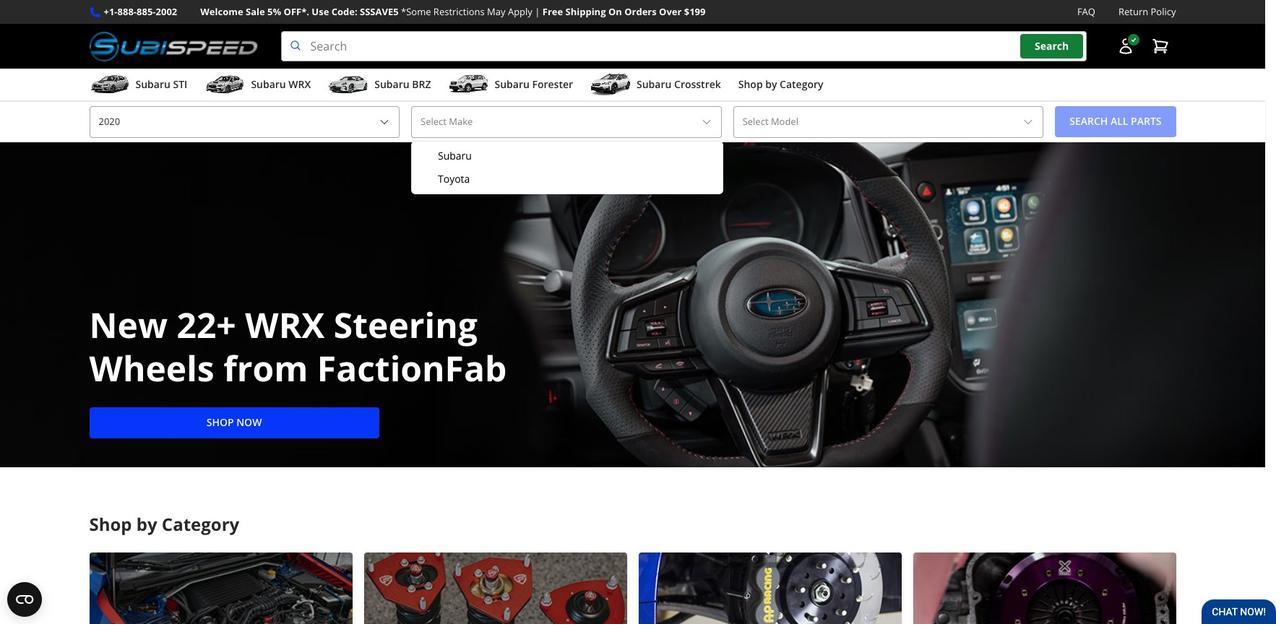 Task type: locate. For each thing, give the bounding box(es) containing it.
orders
[[625, 5, 657, 18]]

faq
[[1078, 5, 1096, 18]]

*some
[[401, 5, 431, 18]]

by
[[136, 512, 157, 536]]

|
[[535, 5, 540, 18]]

+1-
[[104, 5, 118, 18]]

shop now
[[207, 416, 262, 429]]

shipping
[[566, 5, 606, 18]]

return policy link
[[1119, 4, 1177, 20]]

toyota
[[438, 172, 470, 186]]

faq link
[[1078, 4, 1096, 20]]

shop now link
[[89, 408, 379, 438]]

category
[[162, 512, 239, 536]]

shop by category
[[89, 512, 239, 536]]

search input field
[[281, 31, 1087, 62]]

return
[[1119, 5, 1149, 18]]

over
[[659, 5, 682, 18]]

may
[[487, 5, 506, 18]]

welcome sale 5% off*. use code: sssave5
[[200, 5, 399, 18]]

search
[[1035, 39, 1069, 53]]

sssave5
[[360, 5, 399, 18]]

+1-888-885-2002
[[104, 5, 177, 18]]

group
[[415, 145, 720, 191]]

group containing subaru
[[415, 145, 720, 191]]

5%
[[268, 5, 281, 18]]

888-
[[118, 5, 137, 18]]

welcome
[[200, 5, 243, 18]]

shop
[[207, 416, 234, 429]]

code:
[[332, 5, 358, 18]]



Task type: vqa. For each thing, say whether or not it's contained in the screenshot.
1st Guarantee from right
no



Task type: describe. For each thing, give the bounding box(es) containing it.
apply
[[508, 5, 533, 18]]

search button
[[1021, 34, 1084, 58]]

885-
[[137, 5, 156, 18]]

policy
[[1151, 5, 1177, 18]]

+1-888-885-2002 link
[[104, 4, 177, 20]]

on
[[609, 5, 622, 18]]

sale
[[246, 5, 265, 18]]

use
[[312, 5, 329, 18]]

return policy
[[1119, 5, 1177, 18]]

2002
[[156, 5, 177, 18]]

open widget image
[[7, 583, 42, 617]]

now
[[237, 416, 262, 429]]

*some restrictions may apply | free shipping on orders over $199
[[401, 5, 706, 18]]

shop
[[89, 512, 132, 536]]

$199
[[684, 5, 706, 18]]

restrictions
[[434, 5, 485, 18]]

free
[[543, 5, 563, 18]]

off*.
[[284, 5, 309, 18]]

subaru
[[438, 149, 472, 163]]



